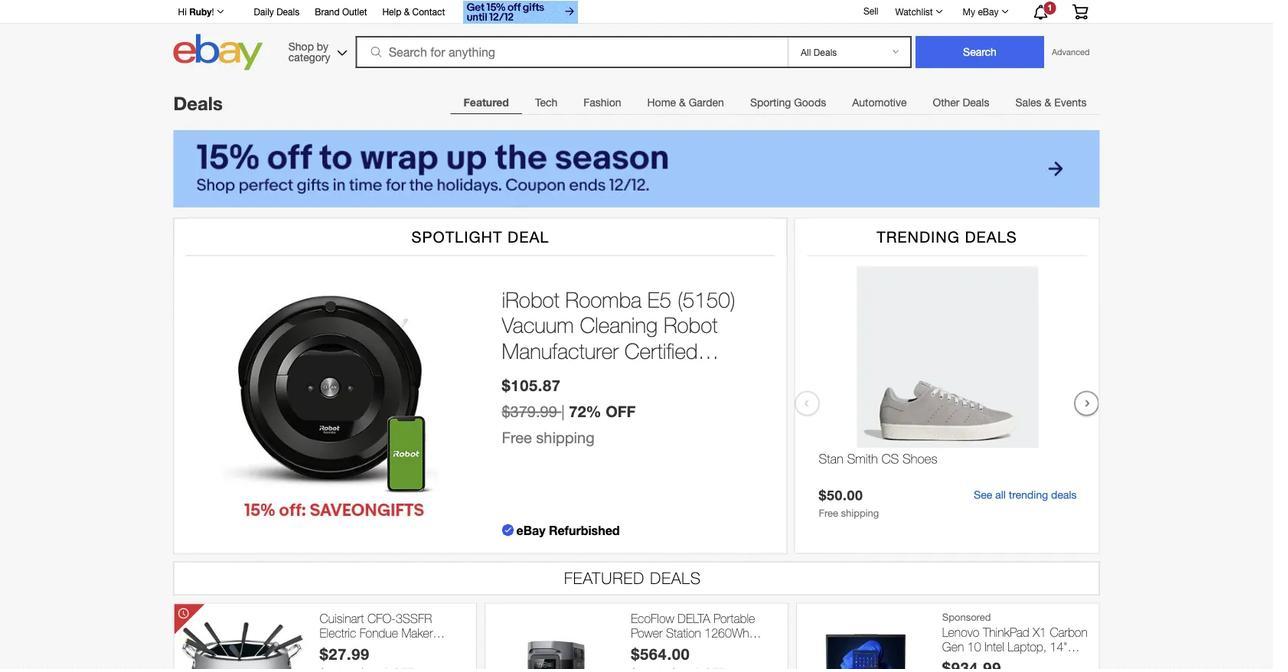 Task type: locate. For each thing, give the bounding box(es) containing it.
featured down ebay refurbished
[[564, 569, 645, 588]]

deals
[[277, 6, 300, 17], [173, 92, 223, 114], [963, 96, 990, 109], [965, 228, 1018, 246], [650, 569, 702, 588]]

daily deals link
[[254, 4, 300, 21]]

1 vertical spatial featured
[[564, 569, 645, 588]]

power
[[631, 626, 663, 641]]

cuisinart cfo-3ssfr electric fondue maker stainless - certified refurbished
[[320, 611, 433, 669]]

featured left tech
[[464, 96, 509, 109]]

ebay inside 'link'
[[978, 6, 999, 17]]

0 vertical spatial featured
[[464, 96, 509, 109]]

refurbished
[[502, 364, 609, 389], [549, 523, 620, 538], [320, 656, 381, 669], [631, 656, 692, 669]]

carbon
[[1050, 625, 1088, 640]]

16
[[1057, 655, 1070, 669]]

certified down robot
[[625, 338, 698, 363]]

& for help
[[404, 6, 410, 17]]

free shipping down $50.00
[[819, 507, 879, 519]]

Search for anything text field
[[358, 38, 785, 67]]

& for home
[[679, 96, 686, 109]]

& right home
[[679, 96, 686, 109]]

sponsored
[[943, 611, 991, 623]]

certified
[[625, 338, 698, 363], [376, 641, 418, 655], [685, 641, 727, 655]]

1 horizontal spatial shipping
[[841, 507, 879, 519]]

category
[[289, 51, 330, 63]]

0 horizontal spatial free shipping
[[502, 429, 595, 447]]

get an extra 15% off image
[[464, 1, 578, 24]]

10
[[968, 640, 982, 654]]

refurbished down manufacturer
[[502, 364, 609, 389]]

1
[[1048, 3, 1053, 13]]

0 horizontal spatial free
[[502, 429, 532, 447]]

free down $50.00
[[819, 507, 839, 519]]

shipping
[[536, 429, 595, 447], [841, 507, 879, 519]]

sales & events link
[[1003, 87, 1100, 118]]

menu bar
[[451, 87, 1100, 118]]

ecoflow delta portable power station 1260wh generator certified refurbished
[[631, 611, 755, 669]]

certified inside the 'cuisinart cfo-3ssfr electric fondue maker stainless - certified refurbished'
[[376, 641, 418, 655]]

featured for featured
[[464, 96, 509, 109]]

ruby
[[189, 6, 212, 17]]

other
[[933, 96, 960, 109]]

robot
[[664, 312, 718, 338]]

stan smith cs shoes link
[[819, 451, 1077, 486]]

deals link
[[173, 92, 223, 114]]

fondue
[[360, 626, 398, 641]]

deals for trending deals
[[965, 228, 1018, 246]]

1 horizontal spatial featured
[[564, 569, 645, 588]]

brand
[[315, 6, 340, 17]]

1260wh
[[705, 626, 749, 641]]

stan
[[819, 451, 844, 466]]

-
[[369, 641, 373, 655]]

sell
[[864, 5, 879, 16]]

3ssfr
[[396, 611, 432, 626]]

other deals
[[933, 96, 990, 109]]

shipping down |
[[536, 429, 595, 447]]

free shipping
[[502, 429, 595, 447], [819, 507, 879, 519]]

help
[[383, 6, 402, 17]]

tech
[[535, 96, 558, 109]]

0 horizontal spatial shipping
[[536, 429, 595, 447]]

menu bar containing featured
[[451, 87, 1100, 118]]

free shipping down |
[[502, 429, 595, 447]]

refurbished up featured deals
[[549, 523, 620, 538]]

0 horizontal spatial ebay
[[517, 523, 546, 538]]

shoes
[[903, 451, 938, 466]]

1 horizontal spatial &
[[679, 96, 686, 109]]

0 horizontal spatial featured
[[464, 96, 509, 109]]

advanced link
[[1045, 37, 1098, 67]]

& right sales at the right of page
[[1045, 96, 1052, 109]]

certified down 1260wh
[[685, 641, 727, 655]]

$379.99 | 72% off
[[502, 403, 636, 421]]

refurbished inside the irobot roomba e5 (5150) vacuum cleaning robot manufacturer certified refurbished
[[502, 364, 609, 389]]

0 horizontal spatial &
[[404, 6, 410, 17]]

refurbished down generator
[[631, 656, 692, 669]]

shop
[[289, 40, 314, 52]]

0 vertical spatial shipping
[[536, 429, 595, 447]]

intel
[[985, 640, 1005, 654]]

$105.87
[[502, 376, 561, 395]]

1 horizontal spatial free
[[819, 507, 839, 519]]

fashion link
[[571, 87, 635, 118]]

your shopping cart image
[[1072, 4, 1089, 19]]

1 vertical spatial free
[[819, 507, 839, 519]]

watchlist
[[896, 6, 933, 17]]

events
[[1055, 96, 1087, 109]]

trending deals
[[877, 228, 1018, 246]]

free down "$379.99"
[[502, 429, 532, 447]]

vpro®,
[[1018, 655, 1053, 669]]

certified down fondue
[[376, 641, 418, 655]]

home
[[648, 96, 676, 109]]

shop by category banner
[[170, 0, 1100, 74]]

tab list containing featured
[[451, 87, 1100, 118]]

goods
[[794, 96, 827, 109]]

featured for featured deals
[[564, 569, 645, 588]]

ips,
[[943, 655, 963, 669]]

irobot
[[502, 287, 560, 312]]

1 horizontal spatial ebay
[[978, 6, 999, 17]]

1 button
[[1021, 1, 1060, 22]]

deals inside account navigation
[[277, 6, 300, 17]]

1 vertical spatial free shipping
[[819, 507, 879, 519]]

0 vertical spatial ebay
[[978, 6, 999, 17]]

& right help on the left top of the page
[[404, 6, 410, 17]]

$379.99
[[502, 403, 557, 421]]

trending
[[877, 228, 960, 246]]

refurbished inside ecoflow delta portable power station 1260wh generator certified refurbished
[[631, 656, 692, 669]]

spotlight
[[412, 228, 503, 246]]

my ebay
[[963, 6, 999, 17]]

shop by category button
[[282, 34, 351, 67]]

ecoflow
[[631, 611, 675, 626]]

deals for other deals
[[963, 96, 990, 109]]

refurbished down stainless
[[320, 656, 381, 669]]

certified inside the irobot roomba e5 (5150) vacuum cleaning robot manufacturer certified refurbished
[[625, 338, 698, 363]]

$564.00
[[631, 645, 690, 664]]

!
[[212, 6, 214, 17]]

sales
[[1016, 96, 1042, 109]]

None submit
[[916, 36, 1045, 68]]

cs
[[882, 451, 899, 466]]

sponsored lenovo thinkpad x1 carbon gen 10 intel laptop, 14" ips, i7-1270p vpro®, 16 gb
[[943, 611, 1090, 669]]

& inside account navigation
[[404, 6, 410, 17]]

my ebay link
[[955, 2, 1016, 21]]

delta
[[678, 611, 711, 626]]

cleaning
[[580, 312, 658, 338]]

2 horizontal spatial &
[[1045, 96, 1052, 109]]

shop by category
[[289, 40, 330, 63]]

irobot roomba e5 (5150) vacuum cleaning robot manufacturer certified refurbished link
[[502, 287, 772, 389]]

tab list
[[451, 87, 1100, 118]]

automotive link
[[840, 87, 920, 118]]

refurbished inside the 'cuisinart cfo-3ssfr electric fondue maker stainless - certified refurbished'
[[320, 656, 381, 669]]

maker
[[402, 626, 433, 641]]

smith
[[848, 451, 878, 466]]

sporting goods link
[[737, 87, 840, 118]]

sell link
[[857, 5, 886, 16]]

shipping down $50.00
[[841, 507, 879, 519]]

1270p
[[980, 655, 1014, 669]]



Task type: describe. For each thing, give the bounding box(es) containing it.
$50.00
[[819, 488, 864, 504]]

manufacturer
[[502, 338, 619, 363]]

laptop,
[[1008, 640, 1047, 654]]

0 vertical spatial free
[[502, 429, 532, 447]]

see
[[974, 489, 993, 501]]

cuisinart
[[320, 611, 364, 626]]

0 vertical spatial free shipping
[[502, 429, 595, 447]]

15% off to wrap up the season shop perfect gifts in time for the holidays. coupon ends 12/12. image
[[173, 130, 1100, 207]]

help & contact
[[383, 6, 445, 17]]

help & contact link
[[383, 4, 445, 21]]

daily deals
[[254, 6, 300, 17]]

sporting
[[750, 96, 791, 109]]

by
[[317, 40, 329, 52]]

certified for cleaning
[[625, 338, 698, 363]]

roomba
[[566, 287, 642, 312]]

stainless
[[320, 641, 365, 655]]

off
[[606, 403, 636, 421]]

sporting goods
[[750, 96, 827, 109]]

garden
[[689, 96, 724, 109]]

certified inside ecoflow delta portable power station 1260wh generator certified refurbished
[[685, 641, 727, 655]]

1 horizontal spatial free shipping
[[819, 507, 879, 519]]

station
[[666, 626, 701, 641]]

daily
[[254, 6, 274, 17]]

home & garden
[[648, 96, 724, 109]]

ebay refurbished
[[517, 523, 620, 538]]

see all trending deals link
[[974, 489, 1077, 502]]

14"
[[1050, 640, 1068, 654]]

stan smith cs shoes
[[819, 451, 938, 466]]

e5
[[648, 287, 672, 312]]

|
[[562, 403, 565, 421]]

hi
[[178, 6, 187, 17]]

spotlight deal
[[412, 228, 550, 246]]

featured link
[[451, 87, 522, 118]]

featured deals
[[564, 569, 702, 588]]

home & garden link
[[635, 87, 737, 118]]

gen
[[943, 640, 964, 654]]

trending
[[1009, 489, 1049, 501]]

advanced
[[1052, 47, 1090, 57]]

vacuum
[[502, 312, 574, 338]]

72%
[[569, 403, 602, 421]]

lenovo thinkpad x1 carbon gen 10 intel laptop, 14" ips, i7-1270p vpro®, 16 gb link
[[943, 625, 1092, 669]]

cfo-
[[368, 611, 396, 626]]

1 vertical spatial shipping
[[841, 507, 879, 519]]

sales & events
[[1016, 96, 1087, 109]]

electric
[[320, 626, 356, 641]]

certified for maker
[[376, 641, 418, 655]]

portable
[[714, 611, 755, 626]]

deals for daily deals
[[277, 6, 300, 17]]

1 vertical spatial ebay
[[517, 523, 546, 538]]

lenovo
[[943, 625, 980, 640]]

see all trending deals
[[974, 489, 1077, 501]]

brand outlet link
[[315, 4, 367, 21]]

hi ruby !
[[178, 6, 214, 17]]

deals for featured deals
[[650, 569, 702, 588]]

my
[[963, 6, 976, 17]]

none submit inside shop by category banner
[[916, 36, 1045, 68]]

tech link
[[522, 87, 571, 118]]

deal
[[508, 228, 550, 246]]

contact
[[412, 6, 445, 17]]

thinkpad
[[983, 625, 1030, 640]]

cuisinart cfo-3ssfr electric fondue maker stainless - certified refurbished link
[[320, 611, 469, 669]]

outlet
[[342, 6, 367, 17]]

account navigation
[[170, 0, 1100, 26]]

other deals link
[[920, 87, 1003, 118]]

automotive
[[853, 96, 907, 109]]

watchlist link
[[887, 2, 950, 21]]

brand outlet
[[315, 6, 367, 17]]

irobot roomba e5 (5150) vacuum cleaning robot manufacturer certified refurbished
[[502, 287, 736, 389]]

& for sales
[[1045, 96, 1052, 109]]



Task type: vqa. For each thing, say whether or not it's contained in the screenshot.
authenticity in the $14,475.00 Free shipping or Best Offer Only 1 left! Authenticity Guarantee
no



